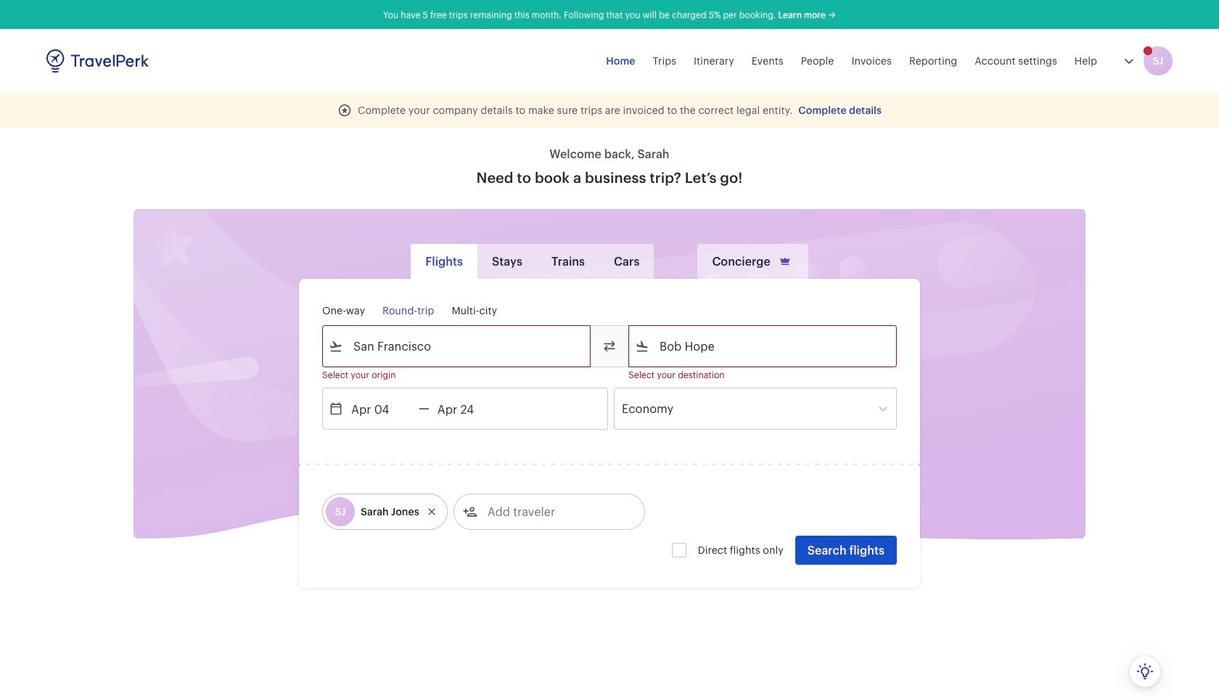 Task type: locate. For each thing, give the bounding box(es) containing it.
Add traveler search field
[[477, 500, 628, 523]]

From search field
[[343, 335, 571, 358]]

Return text field
[[430, 388, 505, 429]]



Task type: describe. For each thing, give the bounding box(es) containing it.
To search field
[[650, 335, 878, 358]]

Depart text field
[[343, 388, 419, 429]]



Task type: vqa. For each thing, say whether or not it's contained in the screenshot.
Add first traveler search box
no



